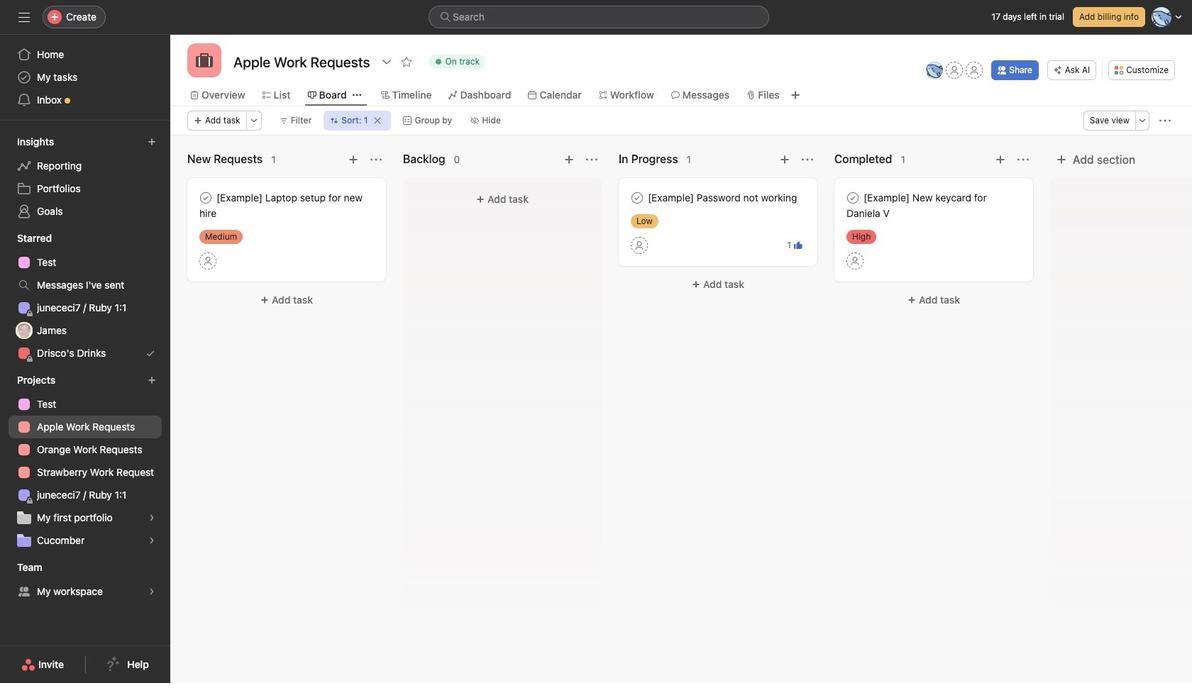 Task type: describe. For each thing, give the bounding box(es) containing it.
mark complete checkbox for first add task image from the right
[[845, 190, 862, 207]]

global element
[[0, 35, 170, 120]]

1 add task image from the left
[[348, 154, 359, 165]]

more section actions image for mark complete checkbox corresponding to 2nd add task image from right
[[371, 154, 382, 165]]

add tab image
[[790, 89, 802, 101]]

tab actions image
[[353, 91, 361, 99]]

teams element
[[0, 555, 170, 606]]

mark complete image
[[845, 190, 862, 207]]

mark complete image for mark complete option
[[629, 190, 646, 207]]

more actions image
[[250, 116, 258, 125]]

more actions image
[[1160, 115, 1172, 126]]

clear image
[[374, 116, 382, 125]]

1 add task image from the left
[[564, 154, 575, 165]]

see details, my workspace image
[[148, 588, 156, 596]]

insights element
[[0, 129, 170, 226]]

see details, my first portfolio image
[[148, 514, 156, 523]]

Mark complete checkbox
[[629, 190, 646, 207]]

more section actions image for first add task icon from the left
[[587, 154, 598, 165]]



Task type: vqa. For each thing, say whether or not it's contained in the screenshot.
Gantt link
no



Task type: locate. For each thing, give the bounding box(es) containing it.
1 horizontal spatial mark complete image
[[629, 190, 646, 207]]

1 horizontal spatial add task image
[[780, 154, 791, 165]]

0 horizontal spatial add task image
[[348, 154, 359, 165]]

2 mark complete checkbox from the left
[[845, 190, 862, 207]]

1 like. you liked this task image
[[795, 241, 803, 250]]

briefcase image
[[196, 52, 213, 69]]

more section actions image
[[587, 154, 598, 165], [1018, 154, 1030, 165]]

mark complete checkbox for 2nd add task image from right
[[197, 190, 214, 207]]

1 more section actions image from the left
[[587, 154, 598, 165]]

0 horizontal spatial more section actions image
[[371, 154, 382, 165]]

more section actions image
[[371, 154, 382, 165], [802, 154, 814, 165]]

0 horizontal spatial more section actions image
[[587, 154, 598, 165]]

0 horizontal spatial mark complete checkbox
[[197, 190, 214, 207]]

new insights image
[[148, 138, 156, 146]]

2 more section actions image from the left
[[802, 154, 814, 165]]

0 horizontal spatial add task image
[[564, 154, 575, 165]]

1 horizontal spatial more section actions image
[[1018, 154, 1030, 165]]

2 add task image from the left
[[996, 154, 1007, 165]]

projects element
[[0, 368, 170, 555]]

1 mark complete image from the left
[[197, 190, 214, 207]]

2 mark complete image from the left
[[629, 190, 646, 207]]

1 horizontal spatial add task image
[[996, 154, 1007, 165]]

1 horizontal spatial more section actions image
[[802, 154, 814, 165]]

more section actions image for mark complete option
[[802, 154, 814, 165]]

Mark complete checkbox
[[197, 190, 214, 207], [845, 190, 862, 207]]

0 horizontal spatial mark complete image
[[197, 190, 214, 207]]

add task image
[[564, 154, 575, 165], [780, 154, 791, 165]]

manage project members image
[[927, 62, 944, 79]]

1 horizontal spatial mark complete checkbox
[[845, 190, 862, 207]]

add to starred image
[[401, 56, 412, 67]]

more section actions image for first add task image from the right
[[1018, 154, 1030, 165]]

add task image
[[348, 154, 359, 165], [996, 154, 1007, 165]]

list box
[[429, 6, 770, 28]]

1 more section actions image from the left
[[371, 154, 382, 165]]

mark complete image
[[197, 190, 214, 207], [629, 190, 646, 207]]

hide sidebar image
[[18, 11, 30, 23]]

1 mark complete checkbox from the left
[[197, 190, 214, 207]]

None text field
[[230, 49, 374, 75]]

mark complete image for mark complete checkbox corresponding to 2nd add task image from right
[[197, 190, 214, 207]]

more options image
[[1139, 116, 1148, 125]]

2 add task image from the left
[[780, 154, 791, 165]]

see details, cucomber image
[[148, 537, 156, 545]]

2 more section actions image from the left
[[1018, 154, 1030, 165]]

starred element
[[0, 226, 170, 368]]

new project or portfolio image
[[148, 376, 156, 385]]

show options image
[[381, 56, 392, 67]]



